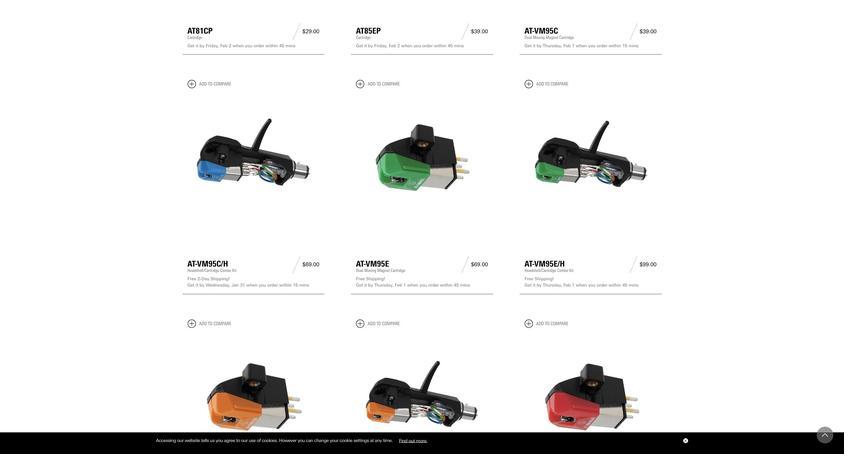 Task type: vqa. For each thing, say whether or not it's contained in the screenshot.


Task type: describe. For each thing, give the bounding box(es) containing it.
vm95c/h
[[198, 259, 228, 269]]

to for at vm95e/h image add to compare button
[[545, 81, 550, 87]]

add for at vm95e image add to compare button
[[368, 81, 376, 87]]

cartridge inside at-vm95c dual moving magnet cartridge
[[560, 35, 574, 40]]

at-vm95c dual moving magnet cartridge
[[525, 26, 574, 40]]

find out more.
[[399, 438, 428, 443]]

add to compare for add to compare button corresponding to at vm95c/h image
[[199, 81, 231, 87]]

at vm95c/h image
[[188, 94, 320, 226]]

to for add to compare button associated with at vm95en image
[[208, 321, 213, 326]]

add to compare button for at vm95e/h image
[[525, 80, 569, 88]]

cartridge inside at85ep cartridge
[[356, 35, 371, 40]]

1 down at-vm95c dual moving magnet cartridge in the top of the page
[[572, 43, 575, 48]]

website
[[185, 438, 200, 443]]

divider line image for at-vm95e
[[460, 256, 471, 273]]

get down at81cp cartridge
[[188, 43, 195, 48]]

1 for at-vm95e
[[404, 283, 406, 288]]

out
[[409, 438, 415, 443]]

get down at85ep cartridge
[[356, 43, 363, 48]]

jan
[[232, 283, 239, 288]]

find
[[399, 438, 408, 443]]

shipping! for at-vm95e
[[366, 276, 385, 281]]

more.
[[416, 438, 428, 443]]

divider line image for at-vm95c
[[628, 23, 640, 40]]

2 for at85ep
[[398, 43, 400, 48]]

$29.00
[[303, 28, 320, 35]]

mins inside free 2 -day shipping! get it by wednesday, jan 31 when you order within 15 mins
[[299, 283, 309, 288]]

dual for at-vm95c
[[525, 35, 532, 40]]

combo for vm95e/h
[[558, 268, 569, 273]]

-
[[200, 276, 202, 281]]

at-vm95e/h headshell/cartridge combo kit
[[525, 259, 574, 273]]

by down at81cp cartridge
[[200, 43, 205, 48]]

$99.00
[[640, 261, 657, 268]]

add to compare button for at vm95ml image
[[525, 319, 569, 328]]

add to compare for at vm95e/h image add to compare button
[[537, 81, 569, 87]]

at85ep
[[356, 26, 381, 36]]

kit for vm95c/h
[[232, 268, 237, 273]]

31
[[240, 283, 245, 288]]

free for at-vm95e
[[356, 276, 365, 281]]

compare for at vm95e image add to compare button
[[382, 81, 400, 87]]

us
[[210, 438, 215, 443]]

it down at81cp cartridge
[[196, 43, 198, 48]]

to for at vm95e image add to compare button
[[377, 81, 381, 87]]

headshell/cartridge for vm95c/h
[[188, 268, 219, 273]]

day
[[202, 276, 209, 281]]

15 inside free 2 -day shipping! get it by wednesday, jan 31 when you order within 15 mins
[[293, 283, 298, 288]]

$69.00 for vm95c/h
[[303, 261, 320, 268]]

add for add to compare button associated with at vm95en image
[[199, 321, 207, 326]]

agree
[[224, 438, 235, 443]]

at vm95e image
[[356, 94, 488, 226]]

it down at-vm95e dual moving magnet cartridge
[[365, 283, 367, 288]]

add for add to compare button corresponding to at vm95c/h image
[[199, 81, 207, 87]]

feb for at-vm95c
[[564, 43, 571, 48]]

cross image
[[684, 439, 687, 442]]

add to compare button for at vm95en/h 'image'
[[356, 319, 400, 328]]

get it by thursday, feb 1 when you order within 15 mins
[[525, 43, 639, 48]]

find out more. link
[[394, 435, 433, 446]]

feb for at85ep
[[389, 43, 396, 48]]

dual for at-vm95e
[[356, 268, 364, 273]]

to for add to compare button related to at vm95en/h 'image'
[[377, 321, 381, 326]]

add to compare for add to compare button related to at vm95en/h 'image'
[[368, 321, 400, 326]]

by down at-vm95e dual moving magnet cartridge
[[368, 283, 373, 288]]

vm95e
[[366, 259, 389, 269]]

of
[[257, 438, 261, 443]]

however
[[279, 438, 297, 443]]

it down at85ep cartridge
[[365, 43, 367, 48]]

kit for vm95e/h
[[570, 268, 574, 273]]

compare for at vm95e/h image add to compare button
[[551, 81, 569, 87]]

by down at-vm95e/h headshell/cartridge combo kit
[[537, 283, 542, 288]]

get it by friday, feb 2 when you order within 45 mins for at81cp
[[188, 43, 296, 48]]

arrow up image
[[823, 432, 829, 438]]

2 our from the left
[[241, 438, 248, 443]]

free 2 -day shipping! get it by wednesday, jan 31 when you order within 15 mins
[[188, 276, 309, 288]]

divider line image for at85ep
[[460, 23, 471, 40]]

cookie
[[340, 438, 353, 443]]

at
[[370, 438, 374, 443]]

headshell/cartridge for vm95e/h
[[525, 268, 557, 273]]



Task type: locate. For each thing, give the bounding box(es) containing it.
free inside free 2 -day shipping! get it by wednesday, jan 31 when you order within 15 mins
[[188, 276, 196, 281]]

free down at-vm95e dual moving magnet cartridge
[[356, 276, 365, 281]]

1
[[572, 43, 575, 48], [404, 283, 406, 288], [572, 283, 575, 288]]

settings
[[354, 438, 369, 443]]

add for add to compare button associated with at vm95ml image
[[537, 321, 544, 326]]

2 $39.00 from the left
[[640, 28, 657, 35]]

0 horizontal spatial kit
[[232, 268, 237, 273]]

get left 'wednesday,'
[[188, 283, 195, 288]]

2 free from the left
[[356, 276, 365, 281]]

at85ep cartridge
[[356, 26, 381, 40]]

1 shipping! from the left
[[211, 276, 230, 281]]

magnet for vm95e
[[378, 268, 390, 273]]

any
[[375, 438, 382, 443]]

add to compare button for at vm95en image
[[188, 319, 231, 328]]

get it by friday, feb 2 when you order within 45 mins
[[188, 43, 296, 48], [356, 43, 464, 48]]

at- for vm95c
[[525, 26, 535, 36]]

within inside free 2 -day shipping! get it by wednesday, jan 31 when you order within 15 mins
[[279, 283, 292, 288]]

free shipping! get it by thursday, feb 1 when you order within 45 mins for at-vm95e/h
[[525, 276, 639, 288]]

1 kit from the left
[[232, 268, 237, 273]]

compare
[[214, 81, 231, 87], [382, 81, 400, 87], [551, 81, 569, 87], [214, 321, 231, 326], [382, 321, 400, 326], [551, 321, 569, 326]]

order
[[254, 43, 264, 48], [422, 43, 433, 48], [597, 43, 608, 48], [267, 283, 278, 288], [429, 283, 439, 288], [597, 283, 608, 288]]

0 horizontal spatial $69.00
[[303, 261, 320, 268]]

1 horizontal spatial friday,
[[374, 43, 388, 48]]

by
[[200, 43, 205, 48], [368, 43, 373, 48], [537, 43, 542, 48], [200, 283, 205, 288], [368, 283, 373, 288], [537, 283, 542, 288]]

$39.00
[[471, 28, 488, 35], [640, 28, 657, 35]]

at81cp cartridge
[[188, 26, 213, 40]]

get
[[188, 43, 195, 48], [356, 43, 363, 48], [525, 43, 532, 48], [188, 283, 195, 288], [356, 283, 363, 288], [525, 283, 532, 288]]

add to compare for add to compare button associated with at vm95en image
[[199, 321, 231, 326]]

1 vertical spatial magnet
[[378, 268, 390, 273]]

friday, for at81cp
[[206, 43, 219, 48]]

at- for vm95c/h
[[188, 259, 198, 269]]

1 down at-vm95e/h headshell/cartridge combo kit
[[572, 283, 575, 288]]

2 free shipping! get it by thursday, feb 1 when you order within 45 mins from the left
[[525, 276, 639, 288]]

at vm95e/h image
[[525, 94, 657, 226]]

2 for at81cp
[[229, 43, 232, 48]]

divider line image for at-vm95e/h
[[628, 256, 640, 273]]

combo
[[220, 268, 231, 273], [558, 268, 569, 273]]

0 horizontal spatial free
[[188, 276, 196, 281]]

0 horizontal spatial magnet
[[378, 268, 390, 273]]

2 get it by friday, feb 2 when you order within 45 mins from the left
[[356, 43, 464, 48]]

1 free shipping! get it by thursday, feb 1 when you order within 45 mins from the left
[[356, 276, 470, 288]]

at- inside at-vm95e dual moving magnet cartridge
[[356, 259, 366, 269]]

magnet
[[546, 35, 559, 40], [378, 268, 390, 273]]

cartridge
[[188, 35, 202, 40], [356, 35, 371, 40], [560, 35, 574, 40], [391, 268, 406, 273]]

1 free from the left
[[188, 276, 196, 281]]

at-vm95c/h headshell/cartridge combo kit
[[188, 259, 237, 273]]

at- for vm95e
[[356, 259, 366, 269]]

cookies.
[[262, 438, 278, 443]]

combo for vm95c/h
[[220, 268, 231, 273]]

feb
[[220, 43, 228, 48], [389, 43, 396, 48], [564, 43, 571, 48], [395, 283, 402, 288], [564, 283, 571, 288]]

get down at-vm95e/h headshell/cartridge combo kit
[[525, 283, 532, 288]]

our
[[177, 438, 184, 443], [241, 438, 248, 443]]

at- for vm95e/h
[[525, 259, 535, 269]]

at- inside at-vm95c dual moving magnet cartridge
[[525, 26, 535, 36]]

3 shipping! from the left
[[535, 276, 554, 281]]

2 horizontal spatial 2
[[398, 43, 400, 48]]

cartridge inside at-vm95e dual moving magnet cartridge
[[391, 268, 406, 273]]

0 vertical spatial dual
[[525, 35, 532, 40]]

0 vertical spatial moving
[[533, 35, 545, 40]]

divider line image for at-vm95c/h
[[291, 256, 303, 273]]

dual left vm95e
[[356, 268, 364, 273]]

moving for vm95e
[[365, 268, 377, 273]]

0 vertical spatial magnet
[[546, 35, 559, 40]]

friday,
[[206, 43, 219, 48], [374, 43, 388, 48]]

1 down at-vm95e dual moving magnet cartridge
[[404, 283, 406, 288]]

1 horizontal spatial magnet
[[546, 35, 559, 40]]

at-
[[525, 26, 535, 36], [188, 259, 198, 269], [356, 259, 366, 269], [525, 259, 535, 269]]

thursday, for at-vm95e
[[374, 283, 394, 288]]

1 horizontal spatial headshell/cartridge
[[525, 268, 557, 273]]

magnet inside at-vm95c dual moving magnet cartridge
[[546, 35, 559, 40]]

add to compare button for at vm95e image
[[356, 80, 400, 88]]

thursday,
[[543, 43, 563, 48], [374, 283, 394, 288], [543, 283, 563, 288]]

1 friday, from the left
[[206, 43, 219, 48]]

2 combo from the left
[[558, 268, 569, 273]]

kit right vm95e/h
[[570, 268, 574, 273]]

free for at-vm95e/h
[[525, 276, 534, 281]]

1 combo from the left
[[220, 268, 231, 273]]

within
[[266, 43, 278, 48], [434, 43, 447, 48], [609, 43, 622, 48], [279, 283, 292, 288], [440, 283, 453, 288], [609, 283, 622, 288]]

1 horizontal spatial get it by friday, feb 2 when you order within 45 mins
[[356, 43, 464, 48]]

friday, down at85ep cartridge
[[374, 43, 388, 48]]

at-vm95e dual moving magnet cartridge
[[356, 259, 406, 273]]

friday, for at85ep
[[374, 43, 388, 48]]

add to compare
[[199, 81, 231, 87], [368, 81, 400, 87], [537, 81, 569, 87], [199, 321, 231, 326], [368, 321, 400, 326], [537, 321, 569, 326]]

get down at-vm95e dual moving magnet cartridge
[[356, 283, 363, 288]]

add to compare for add to compare button associated with at vm95ml image
[[537, 321, 569, 326]]

1 horizontal spatial our
[[241, 438, 248, 443]]

free left -
[[188, 276, 196, 281]]

dual
[[525, 35, 532, 40], [356, 268, 364, 273]]

1 $39.00 from the left
[[471, 28, 488, 35]]

order inside free 2 -day shipping! get it by wednesday, jan 31 when you order within 15 mins
[[267, 283, 278, 288]]

2 kit from the left
[[570, 268, 574, 273]]

compare for add to compare button associated with at vm95en image
[[214, 321, 231, 326]]

1 for at-vm95e/h
[[572, 283, 575, 288]]

compare for add to compare button corresponding to at vm95c/h image
[[214, 81, 231, 87]]

shipping! down at-vm95e/h headshell/cartridge combo kit
[[535, 276, 554, 281]]

45
[[279, 43, 284, 48], [448, 43, 453, 48], [454, 283, 459, 288], [623, 283, 628, 288]]

when inside free 2 -day shipping! get it by wednesday, jan 31 when you order within 15 mins
[[246, 283, 258, 288]]

add to compare button
[[188, 80, 231, 88], [356, 80, 400, 88], [525, 80, 569, 88], [188, 319, 231, 328], [356, 319, 400, 328], [525, 319, 569, 328]]

0 horizontal spatial 2
[[198, 276, 200, 281]]

at81cp
[[188, 26, 213, 36]]

3 free from the left
[[525, 276, 534, 281]]

free for at-vm95c/h
[[188, 276, 196, 281]]

thursday, for at-vm95e/h
[[543, 283, 563, 288]]

kit up jan
[[232, 268, 237, 273]]

1 horizontal spatial kit
[[570, 268, 574, 273]]

compare for add to compare button related to at vm95en/h 'image'
[[382, 321, 400, 326]]

time.
[[383, 438, 393, 443]]

free shipping! get it by thursday, feb 1 when you order within 45 mins
[[356, 276, 470, 288], [525, 276, 639, 288]]

0 horizontal spatial headshell/cartridge
[[188, 268, 219, 273]]

at vm95en image
[[188, 333, 320, 454]]

0 horizontal spatial moving
[[365, 268, 377, 273]]

magnet for vm95c
[[546, 35, 559, 40]]

divider line image
[[291, 23, 303, 40], [460, 23, 471, 40], [628, 23, 640, 40], [291, 256, 303, 273], [460, 256, 471, 273], [628, 256, 640, 273]]

when
[[233, 43, 244, 48], [401, 43, 413, 48], [576, 43, 587, 48], [246, 283, 258, 288], [407, 283, 419, 288], [576, 283, 587, 288]]

2 horizontal spatial free
[[525, 276, 534, 281]]

moving for vm95c
[[533, 35, 545, 40]]

0 horizontal spatial combo
[[220, 268, 231, 273]]

to for add to compare button corresponding to at vm95c/h image
[[208, 81, 213, 87]]

moving inside at-vm95c dual moving magnet cartridge
[[533, 35, 545, 40]]

feb for at81cp
[[220, 43, 228, 48]]

moving
[[533, 35, 545, 40], [365, 268, 377, 273]]

1 horizontal spatial moving
[[533, 35, 545, 40]]

0 horizontal spatial our
[[177, 438, 184, 443]]

free
[[188, 276, 196, 281], [356, 276, 365, 281], [525, 276, 534, 281]]

0 horizontal spatial shipping!
[[211, 276, 230, 281]]

get down at-vm95c dual moving magnet cartridge in the top of the page
[[525, 43, 532, 48]]

kit inside at-vm95e/h headshell/cartridge combo kit
[[570, 268, 574, 273]]

get it by friday, feb 2 when you order within 45 mins for at85ep
[[356, 43, 464, 48]]

add to compare button for at vm95c/h image
[[188, 80, 231, 88]]

our left use
[[241, 438, 248, 443]]

1 horizontal spatial shipping!
[[366, 276, 385, 281]]

divider line image for at81cp
[[291, 23, 303, 40]]

can
[[306, 438, 313, 443]]

get inside free 2 -day shipping! get it by wednesday, jan 31 when you order within 15 mins
[[188, 283, 195, 288]]

2 headshell/cartridge from the left
[[525, 268, 557, 273]]

$39.00 for at-vm95c
[[640, 28, 657, 35]]

shipping! for at-vm95e/h
[[535, 276, 554, 281]]

it inside free 2 -day shipping! get it by wednesday, jan 31 when you order within 15 mins
[[196, 283, 198, 288]]

0 vertical spatial 15
[[623, 43, 628, 48]]

thursday, down at-vm95e dual moving magnet cartridge
[[374, 283, 394, 288]]

0 horizontal spatial get it by friday, feb 2 when you order within 45 mins
[[188, 43, 296, 48]]

accessing
[[156, 438, 176, 443]]

0 horizontal spatial friday,
[[206, 43, 219, 48]]

1 get it by friday, feb 2 when you order within 45 mins from the left
[[188, 43, 296, 48]]

dual left vm95c
[[525, 35, 532, 40]]

shipping!
[[211, 276, 230, 281], [366, 276, 385, 281], [535, 276, 554, 281]]

by down at85ep cartridge
[[368, 43, 373, 48]]

by down -
[[200, 283, 205, 288]]

it left 'wednesday,'
[[196, 283, 198, 288]]

shipping! down at-vm95e dual moving magnet cartridge
[[366, 276, 385, 281]]

0 horizontal spatial 15
[[293, 283, 298, 288]]

at- inside at-vm95c/h headshell/cartridge combo kit
[[188, 259, 198, 269]]

1 headshell/cartridge from the left
[[188, 268, 219, 273]]

$69.00 for vm95e
[[471, 261, 488, 268]]

1 $69.00 from the left
[[303, 261, 320, 268]]

1 horizontal spatial free
[[356, 276, 365, 281]]

2 friday, from the left
[[374, 43, 388, 48]]

$39.00 for at85ep
[[471, 28, 488, 35]]

shipping! inside free 2 -day shipping! get it by wednesday, jan 31 when you order within 15 mins
[[211, 276, 230, 281]]

vm95e/h
[[535, 259, 565, 269]]

1 horizontal spatial combo
[[558, 268, 569, 273]]

add for at vm95e/h image add to compare button
[[537, 81, 544, 87]]

it
[[196, 43, 198, 48], [365, 43, 367, 48], [533, 43, 536, 48], [196, 283, 198, 288], [365, 283, 367, 288], [533, 283, 536, 288]]

tells
[[201, 438, 209, 443]]

2 $69.00 from the left
[[471, 261, 488, 268]]

1 horizontal spatial $69.00
[[471, 261, 488, 268]]

1 vertical spatial 15
[[293, 283, 298, 288]]

1 horizontal spatial free shipping! get it by thursday, feb 1 when you order within 45 mins
[[525, 276, 639, 288]]

headshell/cartridge inside at-vm95c/h headshell/cartridge combo kit
[[188, 268, 219, 273]]

wednesday,
[[206, 283, 231, 288]]

accessing our website tells us you agree to our use of cookies. however you can change your cookie settings at any time.
[[156, 438, 394, 443]]

by inside free 2 -day shipping! get it by wednesday, jan 31 when you order within 15 mins
[[200, 283, 205, 288]]

cartridge inside at81cp cartridge
[[188, 35, 202, 40]]

1 horizontal spatial 15
[[623, 43, 628, 48]]

thursday, down at-vm95c dual moving magnet cartridge in the top of the page
[[543, 43, 563, 48]]

by down at-vm95c dual moving magnet cartridge in the top of the page
[[537, 43, 542, 48]]

add to compare for at vm95e image add to compare button
[[368, 81, 400, 87]]

at- inside at-vm95e/h headshell/cartridge combo kit
[[525, 259, 535, 269]]

to
[[208, 81, 213, 87], [377, 81, 381, 87], [545, 81, 550, 87], [208, 321, 213, 326], [377, 321, 381, 326], [545, 321, 550, 326], [236, 438, 240, 443]]

add
[[199, 81, 207, 87], [368, 81, 376, 87], [537, 81, 544, 87], [199, 321, 207, 326], [368, 321, 376, 326], [537, 321, 544, 326]]

2
[[229, 43, 232, 48], [398, 43, 400, 48], [198, 276, 200, 281]]

0 horizontal spatial dual
[[356, 268, 364, 273]]

$69.00
[[303, 261, 320, 268], [471, 261, 488, 268]]

free shipping! get it by thursday, feb 1 when you order within 45 mins for at-vm95e
[[356, 276, 470, 288]]

0 horizontal spatial $39.00
[[471, 28, 488, 35]]

1 our from the left
[[177, 438, 184, 443]]

add for add to compare button related to at vm95en/h 'image'
[[368, 321, 376, 326]]

kit inside at-vm95c/h headshell/cartridge combo kit
[[232, 268, 237, 273]]

shipping! up 'wednesday,'
[[211, 276, 230, 281]]

mins
[[286, 43, 296, 48], [454, 43, 464, 48], [629, 43, 639, 48], [299, 283, 309, 288], [460, 283, 470, 288], [629, 283, 639, 288]]

2 shipping! from the left
[[366, 276, 385, 281]]

1 vertical spatial dual
[[356, 268, 364, 273]]

friday, down at81cp cartridge
[[206, 43, 219, 48]]

vm95c
[[535, 26, 558, 36]]

combo inside at-vm95c/h headshell/cartridge combo kit
[[220, 268, 231, 273]]

change
[[314, 438, 329, 443]]

moving inside at-vm95e dual moving magnet cartridge
[[365, 268, 377, 273]]

1 horizontal spatial $39.00
[[640, 28, 657, 35]]

15
[[623, 43, 628, 48], [293, 283, 298, 288]]

compare for add to compare button associated with at vm95ml image
[[551, 321, 569, 326]]

thursday, down at-vm95e/h headshell/cartridge combo kit
[[543, 283, 563, 288]]

dual inside at-vm95e dual moving magnet cartridge
[[356, 268, 364, 273]]

1 vertical spatial moving
[[365, 268, 377, 273]]

2 inside free 2 -day shipping! get it by wednesday, jan 31 when you order within 15 mins
[[198, 276, 200, 281]]

kit
[[232, 268, 237, 273], [570, 268, 574, 273]]

you inside free 2 -day shipping! get it by wednesday, jan 31 when you order within 15 mins
[[259, 283, 266, 288]]

to for add to compare button associated with at vm95ml image
[[545, 321, 550, 326]]

free down at-vm95e/h headshell/cartridge combo kit
[[525, 276, 534, 281]]

0 horizontal spatial free shipping! get it by thursday, feb 1 when you order within 45 mins
[[356, 276, 470, 288]]

headshell/cartridge inside at-vm95e/h headshell/cartridge combo kit
[[525, 268, 557, 273]]

use
[[249, 438, 256, 443]]

dual inside at-vm95c dual moving magnet cartridge
[[525, 35, 532, 40]]

our left website
[[177, 438, 184, 443]]

your
[[330, 438, 339, 443]]

it down at-vm95e/h headshell/cartridge combo kit
[[533, 283, 536, 288]]

headshell/cartridge
[[188, 268, 219, 273], [525, 268, 557, 273]]

you
[[245, 43, 253, 48], [414, 43, 421, 48], [589, 43, 596, 48], [259, 283, 266, 288], [420, 283, 427, 288], [589, 283, 596, 288], [216, 438, 223, 443], [298, 438, 305, 443]]

at vm95en/h image
[[356, 333, 488, 454]]

at vm95ml image
[[525, 333, 657, 454]]

1 horizontal spatial 2
[[229, 43, 232, 48]]

1 horizontal spatial dual
[[525, 35, 532, 40]]

it down vm95c
[[533, 43, 536, 48]]

magnet inside at-vm95e dual moving magnet cartridge
[[378, 268, 390, 273]]

2 horizontal spatial shipping!
[[535, 276, 554, 281]]

combo inside at-vm95e/h headshell/cartridge combo kit
[[558, 268, 569, 273]]



